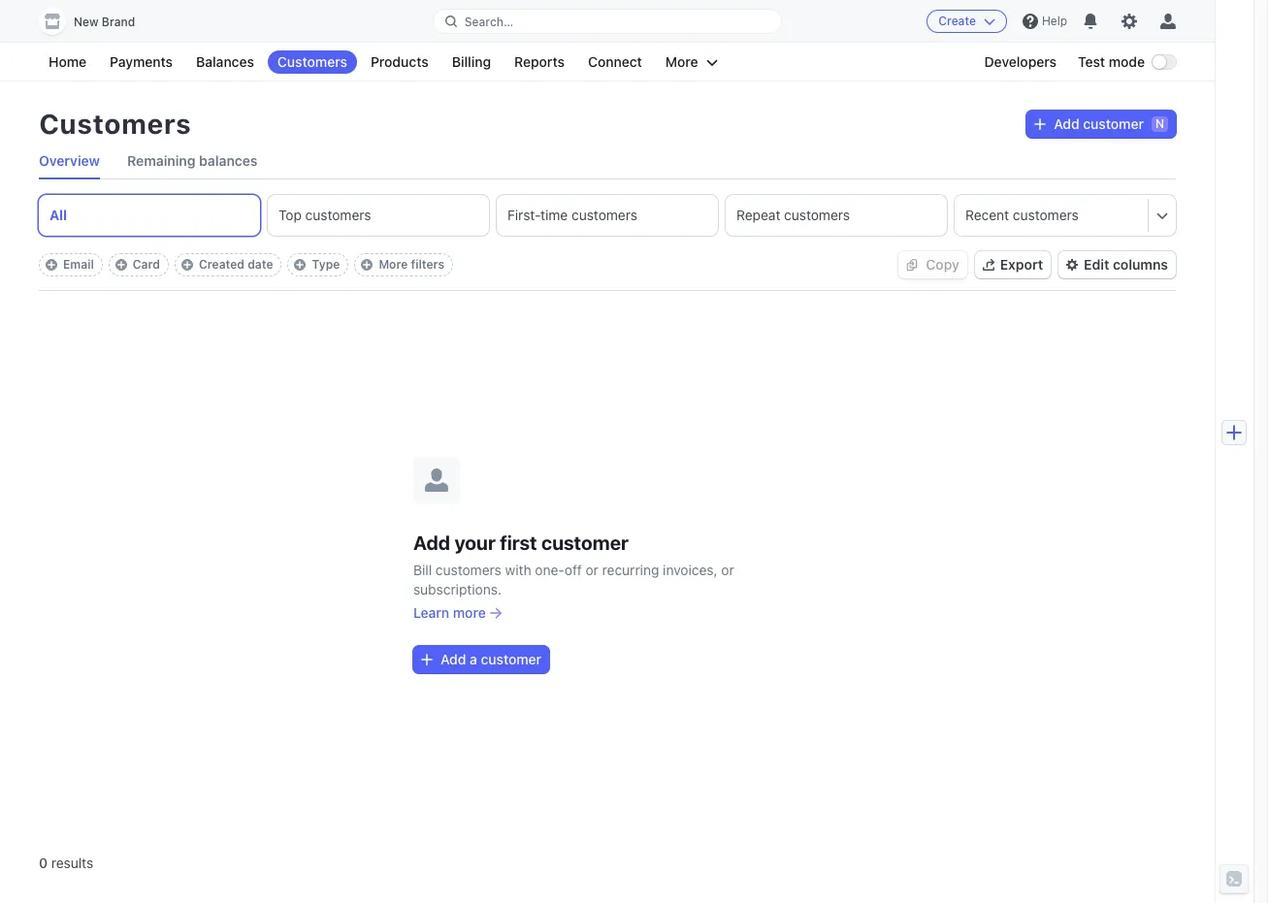 Task type: locate. For each thing, give the bounding box(es) containing it.
balances link
[[186, 50, 264, 74]]

0 vertical spatial more
[[666, 53, 698, 70]]

toolbar containing email
[[39, 253, 453, 277]]

with
[[505, 561, 531, 578]]

customers inside 'link'
[[277, 53, 347, 70]]

customers for top customers
[[305, 207, 371, 223]]

add left a
[[441, 651, 466, 667]]

more filters
[[379, 257, 444, 272]]

svg image left the copy
[[907, 259, 918, 271]]

0 horizontal spatial customers
[[39, 108, 191, 140]]

add
[[1054, 115, 1080, 132], [413, 531, 450, 554], [441, 651, 466, 667]]

n
[[1156, 116, 1164, 131]]

add for add your first customer
[[413, 531, 450, 554]]

customers right 'time'
[[572, 207, 637, 223]]

0 horizontal spatial more
[[379, 257, 408, 272]]

overview
[[39, 152, 100, 169]]

edit
[[1084, 256, 1109, 273]]

type
[[312, 257, 340, 272]]

1 vertical spatial tab list
[[39, 195, 1176, 236]]

customer left n
[[1083, 115, 1144, 132]]

repeat
[[736, 207, 781, 223]]

all
[[49, 207, 67, 223]]

email
[[63, 257, 94, 272]]

1 horizontal spatial customers
[[277, 53, 347, 70]]

all link
[[39, 195, 260, 236]]

0 vertical spatial add
[[1054, 115, 1080, 132]]

more button
[[656, 50, 727, 74]]

2 tab list from the top
[[39, 195, 1176, 236]]

remaining balances link
[[127, 144, 258, 179]]

customers right repeat at the right top
[[784, 207, 850, 223]]

billing link
[[442, 50, 501, 74]]

0
[[39, 855, 48, 871]]

add a customer
[[441, 651, 542, 667]]

connect link
[[578, 50, 652, 74]]

repeat customers link
[[726, 195, 947, 236]]

svg image left a
[[421, 654, 433, 665]]

customers right "top"
[[305, 207, 371, 223]]

invoices,
[[663, 561, 718, 578]]

customers left products
[[277, 53, 347, 70]]

Search… text field
[[433, 9, 781, 33]]

svg image inside add a customer 'button'
[[421, 654, 433, 665]]

add up bill
[[413, 531, 450, 554]]

created date
[[199, 257, 273, 272]]

1 vertical spatial add
[[413, 531, 450, 554]]

bill
[[413, 561, 432, 578]]

0 horizontal spatial svg image
[[421, 654, 433, 665]]

1 horizontal spatial or
[[721, 561, 734, 578]]

1 vertical spatial more
[[379, 257, 408, 272]]

time
[[541, 207, 568, 223]]

more right connect
[[666, 53, 698, 70]]

or right "invoices,"
[[721, 561, 734, 578]]

copy button
[[899, 251, 967, 278]]

developers link
[[975, 50, 1066, 74]]

test
[[1078, 53, 1105, 70]]

0 vertical spatial svg image
[[1035, 118, 1046, 130]]

customer
[[1083, 115, 1144, 132], [541, 531, 629, 554], [481, 651, 542, 667]]

learn more
[[413, 604, 486, 621]]

more
[[666, 53, 698, 70], [379, 257, 408, 272]]

1 horizontal spatial more
[[666, 53, 698, 70]]

top customers link
[[268, 195, 489, 236]]

customers up overview
[[39, 108, 191, 140]]

0 vertical spatial customers
[[277, 53, 347, 70]]

customer up off
[[541, 531, 629, 554]]

svg image left add customer
[[1035, 118, 1046, 130]]

add your first customer
[[413, 531, 629, 554]]

more right add more filters image
[[379, 257, 408, 272]]

subscriptions.
[[413, 581, 502, 597]]

one-
[[535, 561, 565, 578]]

2 vertical spatial add
[[441, 651, 466, 667]]

customers
[[277, 53, 347, 70], [39, 108, 191, 140]]

customers up export
[[1013, 207, 1079, 223]]

more inside toolbar
[[379, 257, 408, 272]]

balances
[[199, 152, 258, 169]]

create button
[[927, 10, 1007, 33]]

0 vertical spatial tab list
[[39, 144, 1176, 180]]

toolbar
[[39, 253, 453, 277]]

0 vertical spatial customer
[[1083, 115, 1144, 132]]

1 vertical spatial svg image
[[907, 259, 918, 271]]

svg image
[[1035, 118, 1046, 130], [907, 259, 918, 271], [421, 654, 433, 665]]

1 horizontal spatial svg image
[[907, 259, 918, 271]]

customers for repeat customers
[[784, 207, 850, 223]]

add customer
[[1054, 115, 1144, 132]]

1 vertical spatial customers
[[39, 108, 191, 140]]

tab list
[[39, 144, 1176, 180], [39, 195, 1176, 236]]

2 vertical spatial customer
[[481, 651, 542, 667]]

billing
[[452, 53, 491, 70]]

export button
[[975, 251, 1051, 278]]

payments link
[[100, 50, 182, 74]]

0 horizontal spatial or
[[586, 561, 599, 578]]

svg image for add a customer
[[421, 654, 433, 665]]

add more filters image
[[361, 259, 373, 271]]

customer right a
[[481, 651, 542, 667]]

tab list containing overview
[[39, 144, 1176, 180]]

recent customers link
[[955, 195, 1148, 236]]

1 vertical spatial customer
[[541, 531, 629, 554]]

off
[[565, 561, 582, 578]]

copy
[[926, 256, 959, 273]]

customers
[[305, 207, 371, 223], [572, 207, 637, 223], [784, 207, 850, 223], [1013, 207, 1079, 223], [436, 561, 501, 578]]

edit columns
[[1084, 256, 1168, 273]]

add for add a customer
[[441, 651, 466, 667]]

more
[[453, 604, 486, 621]]

customers up subscriptions.
[[436, 561, 501, 578]]

1 tab list from the top
[[39, 144, 1176, 180]]

svg image for copy
[[907, 259, 918, 271]]

add down test
[[1054, 115, 1080, 132]]

or
[[586, 561, 599, 578], [721, 561, 734, 578]]

customers for bill customers with one-off or recurring invoices, or subscriptions.
[[436, 561, 501, 578]]

reports
[[514, 53, 565, 70]]

customers inside bill customers with one-off or recurring invoices, or subscriptions.
[[436, 561, 501, 578]]

edit columns button
[[1059, 251, 1176, 278]]

recent customers
[[965, 207, 1079, 223]]

more for more filters
[[379, 257, 408, 272]]

bill customers with one-off or recurring invoices, or subscriptions.
[[413, 561, 734, 597]]

new brand
[[74, 15, 135, 29]]

svg image inside copy "button"
[[907, 259, 918, 271]]

2 vertical spatial svg image
[[421, 654, 433, 665]]

more inside button
[[666, 53, 698, 70]]

1 or from the left
[[586, 561, 599, 578]]

add inside add a customer 'button'
[[441, 651, 466, 667]]

first-time customers
[[507, 207, 637, 223]]

more for more
[[666, 53, 698, 70]]

or right off
[[586, 561, 599, 578]]



Task type: describe. For each thing, give the bounding box(es) containing it.
connect
[[588, 53, 642, 70]]

customers link
[[268, 50, 357, 74]]

brand
[[102, 15, 135, 29]]

reports link
[[505, 50, 574, 74]]

results
[[51, 855, 93, 871]]

card
[[133, 257, 160, 272]]

top customers
[[278, 207, 371, 223]]

search…
[[464, 14, 514, 29]]

recurring
[[602, 561, 659, 578]]

a
[[470, 651, 477, 667]]

columns
[[1113, 256, 1168, 273]]

add card image
[[115, 259, 127, 271]]

first
[[500, 531, 537, 554]]

balances
[[196, 53, 254, 70]]

top
[[278, 207, 302, 223]]

0 results
[[39, 855, 93, 871]]

create
[[939, 14, 976, 28]]

filters
[[411, 257, 444, 272]]

customer inside add a customer 'button'
[[481, 651, 542, 667]]

first-time customers link
[[497, 195, 718, 236]]

learn more link
[[413, 603, 501, 622]]

Search… search field
[[433, 9, 781, 33]]

export
[[1000, 256, 1043, 273]]

help
[[1042, 14, 1067, 28]]

remaining
[[127, 152, 196, 169]]

home
[[49, 53, 86, 70]]

first-
[[507, 207, 541, 223]]

created
[[199, 257, 244, 272]]

add email image
[[46, 259, 57, 271]]

2 horizontal spatial svg image
[[1035, 118, 1046, 130]]

overview link
[[39, 144, 100, 179]]

date
[[248, 257, 273, 272]]

add created date image
[[181, 259, 193, 271]]

test mode
[[1078, 53, 1145, 70]]

add for add customer
[[1054, 115, 1080, 132]]

developers
[[984, 53, 1057, 70]]

remaining balances
[[127, 152, 258, 169]]

tab list containing all
[[39, 195, 1176, 236]]

open overflow menu image
[[1157, 209, 1168, 221]]

recent
[[965, 207, 1009, 223]]

payments
[[110, 53, 173, 70]]

new
[[74, 15, 99, 29]]

products link
[[361, 50, 438, 74]]

products
[[371, 53, 429, 70]]

add a customer button
[[413, 646, 549, 673]]

learn
[[413, 604, 449, 621]]

your
[[455, 531, 496, 554]]

help button
[[1015, 6, 1075, 37]]

mode
[[1109, 53, 1145, 70]]

add type image
[[294, 259, 306, 271]]

home link
[[39, 50, 96, 74]]

customers for recent customers
[[1013, 207, 1079, 223]]

new brand button
[[39, 8, 154, 35]]

2 or from the left
[[721, 561, 734, 578]]

repeat customers
[[736, 207, 850, 223]]



Task type: vqa. For each thing, say whether or not it's contained in the screenshot.
the Open overflow menu icon
yes



